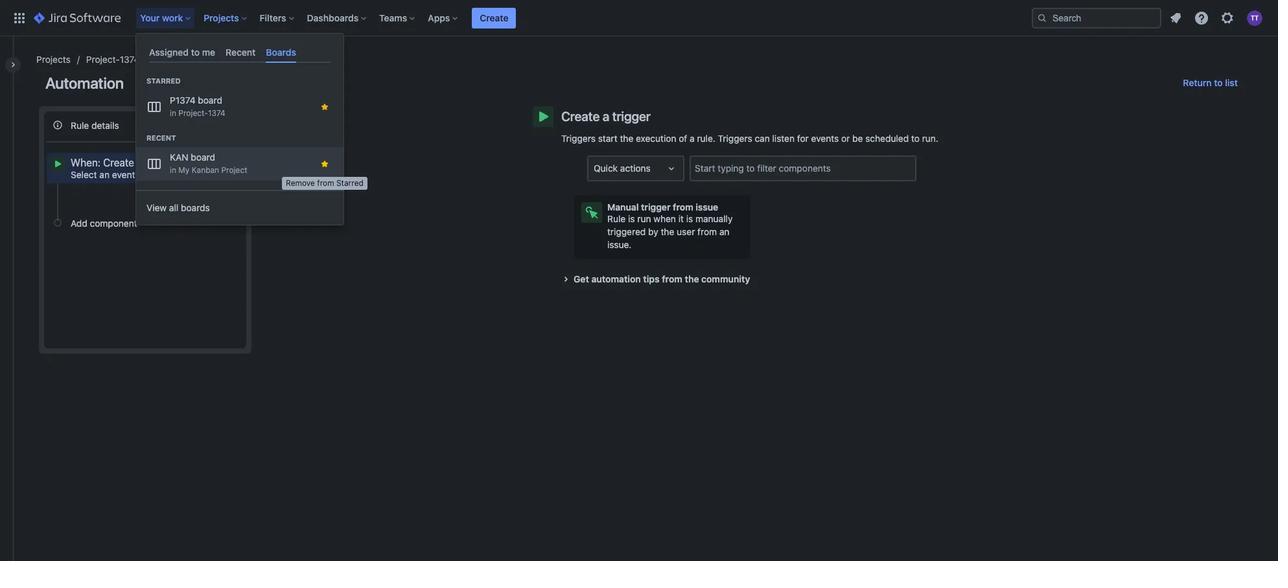 Task type: vqa. For each thing, say whether or not it's contained in the screenshot.
the top Single
no



Task type: locate. For each thing, give the bounding box(es) containing it.
0 vertical spatial project
[[155, 54, 185, 65]]

automation
[[237, 54, 284, 65], [45, 74, 124, 92]]

in for p1374 board
[[170, 108, 176, 118]]

actions
[[620, 163, 651, 174]]

manual
[[608, 202, 639, 213]]

project left settings
[[155, 54, 185, 65]]

is right 'it'
[[686, 213, 693, 224]]

create up event
[[103, 157, 134, 169]]

rule inside manual trigger from issue rule is run when it is manually triggered by the user from an issue.
[[608, 213, 626, 224]]

automation
[[592, 274, 641, 285]]

quick
[[594, 163, 618, 174]]

view all boards
[[147, 202, 210, 213]]

1 vertical spatial to
[[1215, 77, 1223, 88]]

trigger
[[612, 109, 651, 124], [145, 157, 176, 169], [641, 202, 671, 213]]

to inside button
[[1215, 77, 1223, 88]]

notifications image
[[1168, 10, 1184, 26]]

board right 'p1374'
[[198, 95, 222, 106]]

1 horizontal spatial project-
[[179, 108, 208, 118]]

2 horizontal spatial a
[[690, 133, 695, 144]]

0 vertical spatial rule
[[71, 120, 89, 131]]

project-1374 link
[[86, 52, 140, 67]]

rule down "manual"
[[608, 213, 626, 224]]

1374 up the kan board in my kanban project
[[208, 108, 226, 118]]

board inside the kan board in my kanban project
[[191, 152, 215, 163]]

when:
[[71, 157, 101, 169]]

0 horizontal spatial or
[[138, 169, 146, 180]]

recent right the me
[[226, 47, 256, 58]]

of
[[679, 133, 687, 144]]

0 vertical spatial starred
[[147, 77, 181, 85]]

project-
[[86, 54, 120, 65], [179, 108, 208, 118]]

from down 'star kan board' 'icon'
[[317, 178, 334, 188]]

1 vertical spatial project
[[221, 165, 247, 175]]

0 vertical spatial a
[[603, 109, 610, 124]]

a
[[603, 109, 610, 124], [690, 133, 695, 144], [137, 157, 142, 169]]

starred up 'p1374'
[[147, 77, 181, 85]]

2 vertical spatial trigger
[[641, 202, 671, 213]]

create
[[480, 12, 509, 23], [561, 109, 600, 124], [103, 157, 134, 169]]

to left run.
[[912, 133, 920, 144]]

board up kanban
[[191, 152, 215, 163]]

0 vertical spatial project-
[[86, 54, 120, 65]]

filters
[[260, 12, 286, 23]]

0 vertical spatial projects
[[204, 12, 239, 23]]

in inside p1374 board in project-1374
[[170, 108, 176, 118]]

triggers left can
[[718, 133, 753, 144]]

2 horizontal spatial to
[[1215, 77, 1223, 88]]

0 vertical spatial to
[[191, 47, 200, 58]]

get
[[574, 274, 589, 285]]

a down rule details button
[[137, 157, 142, 169]]

to left the me
[[191, 47, 200, 58]]

from
[[317, 178, 334, 188], [673, 202, 694, 213], [698, 226, 717, 237], [662, 274, 683, 285]]

projects
[[204, 12, 239, 23], [36, 54, 71, 65]]

board inside p1374 board in project-1374
[[198, 95, 222, 106]]

or
[[842, 133, 850, 144], [138, 169, 146, 180]]

1 vertical spatial the
[[661, 226, 675, 237]]

1 is from the left
[[628, 213, 635, 224]]

1 horizontal spatial recent
[[226, 47, 256, 58]]

0 horizontal spatial create
[[103, 157, 134, 169]]

0 horizontal spatial is
[[628, 213, 635, 224]]

quick actions
[[594, 163, 651, 174]]

0 vertical spatial an
[[99, 169, 110, 180]]

project- inside p1374 board in project-1374
[[179, 108, 208, 118]]

0 horizontal spatial project-
[[86, 54, 120, 65]]

return to list button
[[1176, 73, 1246, 93]]

manual trigger from issue rule is run when it is manually triggered by the user from an issue.
[[608, 202, 733, 250]]

project right kanban
[[221, 165, 247, 175]]

is left run on the top
[[628, 213, 635, 224]]

p1374
[[170, 95, 196, 106]]

0 vertical spatial in
[[170, 108, 176, 118]]

projects up the me
[[204, 12, 239, 23]]

rule left details
[[71, 120, 89, 131]]

or right event
[[138, 169, 146, 180]]

1 triggers from the left
[[561, 133, 596, 144]]

the
[[620, 133, 634, 144], [661, 226, 675, 237], [685, 274, 699, 285]]

0 horizontal spatial 1374
[[120, 54, 140, 65]]

create up start
[[561, 109, 600, 124]]

1 vertical spatial projects
[[36, 54, 71, 65]]

execution
[[636, 133, 677, 144]]

1374
[[120, 54, 140, 65], [208, 108, 226, 118]]

jira software image
[[34, 10, 121, 26], [34, 10, 121, 26]]

1 horizontal spatial automation
[[237, 54, 284, 65]]

recent up kan
[[147, 134, 176, 142]]

a right of
[[690, 133, 695, 144]]

in down 'p1374'
[[170, 108, 176, 118]]

to left list
[[1215, 77, 1223, 88]]

2 vertical spatial to
[[912, 133, 920, 144]]

2 vertical spatial a
[[137, 157, 142, 169]]

automation down filters
[[237, 54, 284, 65]]

the left 'community' at the right
[[685, 274, 699, 285]]

tips
[[643, 274, 660, 285]]

2 horizontal spatial create
[[561, 109, 600, 124]]

create button
[[472, 7, 516, 28]]

0 vertical spatial board
[[198, 95, 222, 106]]

1 vertical spatial create
[[561, 109, 600, 124]]

details
[[91, 120, 119, 131]]

by
[[648, 226, 659, 237]]

1 vertical spatial an
[[720, 226, 730, 237]]

trigger up start
[[612, 109, 651, 124]]

in left my
[[170, 165, 176, 175]]

1 horizontal spatial starred
[[336, 178, 364, 188]]

tab list
[[144, 41, 336, 63]]

create a trigger
[[561, 109, 651, 124]]

0 vertical spatial create
[[480, 12, 509, 23]]

0 horizontal spatial rule
[[71, 120, 89, 131]]

projects inside 'dropdown button'
[[204, 12, 239, 23]]

0 horizontal spatial a
[[137, 157, 142, 169]]

1 horizontal spatial rule
[[608, 213, 626, 224]]

project-1374
[[86, 54, 140, 65]]

1 vertical spatial project-
[[179, 108, 208, 118]]

project settings
[[155, 54, 221, 65]]

triggers
[[561, 133, 596, 144], [718, 133, 753, 144]]

dashboards button
[[303, 7, 372, 28]]

issue.
[[608, 239, 632, 250]]

Search field
[[1032, 7, 1162, 28]]

1 horizontal spatial projects
[[204, 12, 239, 23]]

0 horizontal spatial project
[[155, 54, 185, 65]]

1 horizontal spatial 1374
[[208, 108, 226, 118]]

dashboards
[[307, 12, 359, 23]]

1 vertical spatial starred
[[336, 178, 364, 188]]

1 horizontal spatial or
[[842, 133, 850, 144]]

1 horizontal spatial is
[[686, 213, 693, 224]]

assigned
[[149, 47, 189, 58]]

or left be on the top
[[842, 133, 850, 144]]

project- down 'p1374'
[[179, 108, 208, 118]]

starred right remove
[[336, 178, 364, 188]]

teams button
[[375, 7, 420, 28]]

0 vertical spatial or
[[842, 133, 850, 144]]

open image
[[664, 161, 679, 176]]

0 horizontal spatial the
[[620, 133, 634, 144]]

to
[[191, 47, 200, 58], [1215, 77, 1223, 88], [912, 133, 920, 144]]

automation down project-1374 link
[[45, 74, 124, 92]]

1 horizontal spatial triggers
[[718, 133, 753, 144]]

2 vertical spatial create
[[103, 157, 134, 169]]

board for kan board
[[191, 152, 215, 163]]

view all boards link
[[136, 195, 344, 221]]

a up start
[[603, 109, 610, 124]]

1 in from the top
[[170, 108, 176, 118]]

community
[[702, 274, 750, 285]]

an
[[99, 169, 110, 180], [720, 226, 730, 237]]

2 vertical spatial the
[[685, 274, 699, 285]]

1 vertical spatial rule
[[608, 213, 626, 224]]

create right apps popup button
[[480, 12, 509, 23]]

0 horizontal spatial automation
[[45, 74, 124, 92]]

0 horizontal spatial projects
[[36, 54, 71, 65]]

1 vertical spatial or
[[138, 169, 146, 180]]

project inside the kan board in my kanban project
[[221, 165, 247, 175]]

starred
[[147, 77, 181, 85], [336, 178, 364, 188]]

manually
[[696, 213, 733, 224]]

1 vertical spatial automation
[[45, 74, 124, 92]]

1 vertical spatial trigger
[[145, 157, 176, 169]]

an left event
[[99, 169, 110, 180]]

trigger up when
[[641, 202, 671, 213]]

0 horizontal spatial triggers
[[561, 133, 596, 144]]

1 horizontal spatial the
[[661, 226, 675, 237]]

run.
[[922, 133, 939, 144]]

1 vertical spatial a
[[690, 133, 695, 144]]

create inside "button"
[[480, 12, 509, 23]]

the inside manual trigger from issue rule is run when it is manually triggered by the user from an issue.
[[661, 226, 675, 237]]

1 horizontal spatial an
[[720, 226, 730, 237]]

schedule.
[[149, 169, 189, 180]]

can
[[755, 133, 770, 144]]

remove
[[286, 178, 315, 188]]

1 vertical spatial recent
[[147, 134, 176, 142]]

project
[[155, 54, 185, 65], [221, 165, 247, 175]]

project- right projects link
[[86, 54, 120, 65]]

triggered
[[608, 226, 646, 237]]

0 vertical spatial the
[[620, 133, 634, 144]]

1 horizontal spatial create
[[480, 12, 509, 23]]

the right start
[[620, 133, 634, 144]]

start
[[598, 133, 618, 144]]

from right tips
[[662, 274, 683, 285]]

tab list containing assigned to me
[[144, 41, 336, 63]]

1 vertical spatial in
[[170, 165, 176, 175]]

projects right sidebar navigation image
[[36, 54, 71, 65]]

1374 left assigned
[[120, 54, 140, 65]]

create for create
[[480, 12, 509, 23]]

settings
[[187, 54, 221, 65]]

apps button
[[424, 7, 463, 28]]

2 in from the top
[[170, 165, 176, 175]]

0 horizontal spatial to
[[191, 47, 200, 58]]

be
[[853, 133, 863, 144]]

board for p1374 board
[[198, 95, 222, 106]]

in
[[170, 108, 176, 118], [170, 165, 176, 175]]

an down "manually"
[[720, 226, 730, 237]]

teams
[[379, 12, 407, 23]]

2 horizontal spatial the
[[685, 274, 699, 285]]

1 horizontal spatial project
[[221, 165, 247, 175]]

select
[[71, 169, 97, 180]]

trigger up schedule.
[[145, 157, 176, 169]]

in inside the kan board in my kanban project
[[170, 165, 176, 175]]

1 vertical spatial board
[[191, 152, 215, 163]]

when: create a trigger image
[[536, 109, 551, 124]]

Select components text field
[[594, 162, 596, 175]]

rule
[[71, 120, 89, 131], [608, 213, 626, 224]]

project inside project settings link
[[155, 54, 185, 65]]

0 horizontal spatial starred
[[147, 77, 181, 85]]

help image
[[1194, 10, 1210, 26]]

trigger inside when: create a trigger select an event or schedule.
[[145, 157, 176, 169]]

0 vertical spatial recent
[[226, 47, 256, 58]]

recent
[[226, 47, 256, 58], [147, 134, 176, 142]]

the down when
[[661, 226, 675, 237]]

apps
[[428, 12, 450, 23]]

boards
[[266, 47, 296, 58]]

triggers left start
[[561, 133, 596, 144]]

1 vertical spatial 1374
[[208, 108, 226, 118]]

board
[[198, 95, 222, 106], [191, 152, 215, 163]]

0 horizontal spatial an
[[99, 169, 110, 180]]

banner
[[0, 0, 1279, 36]]



Task type: describe. For each thing, give the bounding box(es) containing it.
expand image
[[558, 272, 574, 287]]

return to list
[[1183, 77, 1238, 88]]

a inside when: create a trigger select an event or schedule.
[[137, 157, 142, 169]]

projects link
[[36, 52, 71, 67]]

appswitcher icon image
[[12, 10, 27, 26]]

from up 'it'
[[673, 202, 694, 213]]

0 horizontal spatial recent
[[147, 134, 176, 142]]

boards
[[181, 202, 210, 213]]

me
[[202, 47, 215, 58]]

1 horizontal spatial a
[[603, 109, 610, 124]]

trigger inside manual trigger from issue rule is run when it is manually triggered by the user from an issue.
[[641, 202, 671, 213]]

from inside "tooltip"
[[317, 178, 334, 188]]

primary element
[[8, 0, 1032, 36]]

from down "manually"
[[698, 226, 717, 237]]

kan
[[170, 152, 188, 163]]

your work button
[[136, 7, 196, 28]]

0 vertical spatial 1374
[[120, 54, 140, 65]]

rule inside rule details button
[[71, 120, 89, 131]]

for
[[797, 133, 809, 144]]

kan board in my kanban project
[[170, 152, 247, 175]]

create for create a trigger
[[561, 109, 600, 124]]

return
[[1183, 77, 1212, 88]]

0 vertical spatial automation
[[237, 54, 284, 65]]

an inside manual trigger from issue rule is run when it is manually triggered by the user from an issue.
[[720, 226, 730, 237]]

sidebar navigation image
[[0, 52, 29, 78]]

projects for projects link
[[36, 54, 71, 65]]

when: create a trigger select an event or schedule.
[[71, 157, 189, 180]]

1374 inside p1374 board in project-1374
[[208, 108, 226, 118]]

projects for projects 'dropdown button'
[[204, 12, 239, 23]]

get automation tips from the community button
[[558, 272, 958, 287]]

remove from starred
[[286, 178, 364, 188]]

run
[[638, 213, 651, 224]]

from inside 'dropdown button'
[[662, 274, 683, 285]]

triggers start the execution of a rule. triggers can listen for events or be scheduled to run.
[[561, 133, 939, 144]]

event
[[112, 169, 135, 180]]

kanban
[[192, 165, 219, 175]]

rule details button
[[47, 114, 244, 136]]

settings image
[[1220, 10, 1236, 26]]

user
[[677, 226, 695, 237]]

list
[[1226, 77, 1238, 88]]

projects button
[[200, 7, 252, 28]]

my
[[179, 165, 190, 175]]

to for return
[[1215, 77, 1223, 88]]

search image
[[1037, 13, 1048, 23]]

to for assigned
[[191, 47, 200, 58]]

banner containing your work
[[0, 0, 1279, 36]]

p1374 board in project-1374
[[170, 95, 226, 118]]

assigned to me
[[149, 47, 215, 58]]

Start typing to filter components field
[[691, 157, 915, 180]]

listen
[[773, 133, 795, 144]]

scheduled
[[866, 133, 909, 144]]

events
[[811, 133, 839, 144]]

automation link
[[237, 52, 284, 67]]

rule.
[[697, 133, 716, 144]]

an inside when: create a trigger select an event or schedule.
[[99, 169, 110, 180]]

or inside when: create a trigger select an event or schedule.
[[138, 169, 146, 180]]

project settings link
[[155, 52, 221, 67]]

your profile and settings image
[[1247, 10, 1263, 26]]

work
[[162, 12, 183, 23]]

0 vertical spatial trigger
[[612, 109, 651, 124]]

your work
[[140, 12, 183, 23]]

1 horizontal spatial to
[[912, 133, 920, 144]]

when
[[654, 213, 676, 224]]

starred inside "tooltip"
[[336, 178, 364, 188]]

it
[[679, 213, 684, 224]]

your
[[140, 12, 160, 23]]

create inside when: create a trigger select an event or schedule.
[[103, 157, 134, 169]]

the inside 'dropdown button'
[[685, 274, 699, 285]]

view
[[147, 202, 167, 213]]

filters button
[[256, 7, 299, 28]]

2 is from the left
[[686, 213, 693, 224]]

star p1374 board image
[[320, 102, 330, 112]]

issue
[[696, 202, 719, 213]]

all
[[169, 202, 178, 213]]

in for kan board
[[170, 165, 176, 175]]

rule details
[[71, 120, 119, 131]]

star kan board image
[[320, 159, 330, 169]]

get automation tips from the community
[[574, 274, 750, 285]]

2 triggers from the left
[[718, 133, 753, 144]]

remove from starred tooltip
[[282, 177, 368, 190]]



